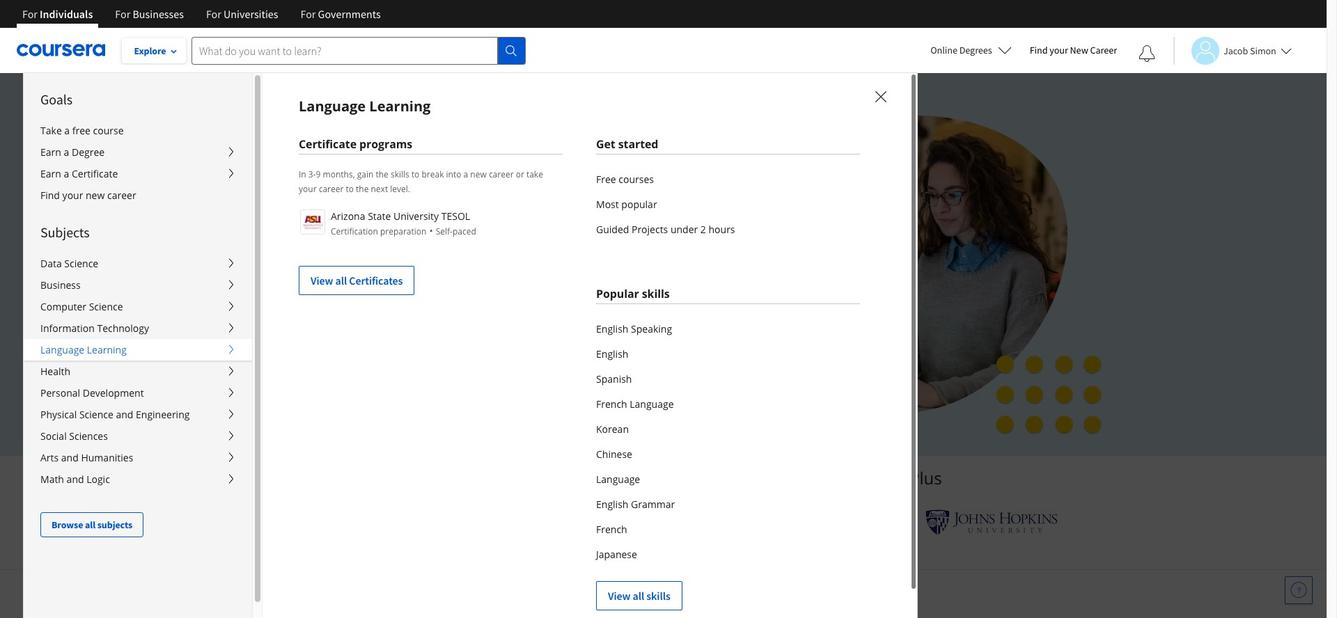 Task type: describe. For each thing, give the bounding box(es) containing it.
courses
[[619, 173, 654, 186]]

certificate inside popup button
[[72, 167, 118, 180]]

online degrees button
[[920, 35, 1023, 66]]

view for view all certificates
[[311, 274, 333, 288]]

or inside the in 3-9 months, gain the skills to break into a new career or take your career to the next level.
[[516, 169, 525, 180]]

in 3-9 months, gain the skills to break into a new career or take your career to the next level.
[[299, 169, 543, 195]]

french for french language
[[597, 398, 628, 411]]

a for certificate
[[64, 167, 69, 180]]

all for certificates
[[336, 274, 347, 288]]

view all certificates link
[[299, 266, 415, 295]]

explore
[[134, 45, 166, 57]]

0 horizontal spatial to
[[346, 183, 354, 195]]

1 horizontal spatial career
[[319, 183, 344, 195]]

included
[[608, 220, 669, 241]]

language down chinese
[[597, 473, 641, 486]]

language learning group
[[23, 72, 1338, 619]]

for individuals
[[22, 7, 93, 21]]

language learning inside popup button
[[40, 344, 127, 357]]

language inside popup button
[[40, 344, 84, 357]]

earn a certificate button
[[24, 163, 252, 185]]

korean
[[597, 423, 629, 436]]

on
[[650, 195, 669, 216]]

for for businesses
[[115, 7, 130, 21]]

1 vertical spatial the
[[356, 183, 369, 195]]

goals
[[40, 91, 72, 108]]

help center image
[[1291, 583, 1308, 599]]

coursera plus image
[[260, 131, 472, 152]]

certification
[[331, 226, 378, 238]]

language up certificate programs
[[299, 97, 366, 116]]

and inside dropdown button
[[116, 408, 133, 422]]

arts and humanities
[[40, 452, 133, 465]]

information
[[40, 322, 95, 335]]

job-
[[356, 220, 384, 241]]

partnername logo image
[[300, 210, 325, 235]]

hours
[[709, 223, 736, 236]]

7,000+
[[402, 195, 450, 216]]

free courses link
[[597, 167, 861, 192]]

projects
[[632, 223, 668, 236]]

break
[[422, 169, 444, 180]]

logic
[[87, 473, 110, 486]]

browse
[[52, 519, 83, 532]]

for businesses
[[115, 7, 184, 21]]

2 horizontal spatial to
[[412, 169, 420, 180]]

your inside the in 3-9 months, gain the skills to break into a new career or take your career to the next level.
[[299, 183, 317, 195]]

chinese link
[[597, 443, 861, 468]]

into
[[446, 169, 462, 180]]

popular skills list
[[597, 317, 861, 611]]

for for individuals
[[22, 7, 38, 21]]

certificates
[[349, 274, 403, 288]]

under
[[671, 223, 698, 236]]

and up grammar
[[673, 467, 703, 490]]

subscription
[[296, 244, 384, 265]]

coursera image
[[17, 39, 105, 61]]

personal
[[40, 387, 80, 400]]

next
[[371, 183, 388, 195]]

certificate
[[428, 220, 498, 241]]

universities
[[224, 7, 278, 21]]

learning inside popup button
[[87, 344, 127, 357]]

•
[[430, 224, 433, 238]]

your left new
[[1050, 44, 1069, 56]]

degrees
[[960, 44, 993, 56]]

subjects
[[97, 519, 132, 532]]

view all skills link
[[597, 582, 683, 611]]

1 horizontal spatial the
[[376, 169, 389, 180]]

data science button
[[24, 253, 252, 275]]

french for french
[[597, 523, 628, 537]]

language down spanish
[[630, 398, 674, 411]]

explore button
[[122, 38, 186, 63]]

arts
[[40, 452, 59, 465]]

all for subjects
[[85, 519, 96, 532]]

get started list
[[597, 167, 861, 243]]

computer science
[[40, 300, 123, 314]]

guided
[[597, 223, 630, 236]]

social sciences
[[40, 430, 108, 443]]

or link
[[260, 376, 494, 391]]

jacob simon
[[1224, 44, 1277, 57]]

french language
[[597, 398, 674, 411]]

arizona state university tesol certification preparation • self-paced
[[331, 210, 477, 238]]

popular skills
[[597, 286, 670, 302]]

universities
[[580, 467, 669, 490]]

earn a degree
[[40, 146, 105, 159]]

9
[[316, 169, 321, 180]]

math and logic
[[40, 473, 110, 486]]

science for physical
[[79, 408, 113, 422]]

simon
[[1251, 44, 1277, 57]]

personal development button
[[24, 383, 252, 404]]

in
[[299, 169, 306, 180]]

language learning menu item
[[262, 72, 1338, 619]]

all for skills
[[633, 590, 645, 603]]

technology
[[97, 322, 149, 335]]

2 horizontal spatial career
[[489, 169, 514, 180]]

french language link
[[597, 392, 861, 417]]

in
[[673, 220, 686, 241]]

engineering
[[136, 408, 190, 422]]

data science
[[40, 257, 98, 270]]

browse all subjects button
[[40, 513, 144, 538]]

physical
[[40, 408, 77, 422]]

earn a degree button
[[24, 141, 252, 163]]

take
[[527, 169, 543, 180]]

show notifications image
[[1139, 45, 1156, 62]]

business button
[[24, 275, 252, 296]]

development
[[83, 387, 144, 400]]

spanish link
[[597, 367, 861, 392]]

humanities
[[81, 452, 133, 465]]

new inside the in 3-9 months, gain the skills to break into a new career or take your career to the next level.
[[471, 169, 487, 180]]

physical science and engineering button
[[24, 404, 252, 426]]

skills inside the in 3-9 months, gain the skills to break into a new career or take your career to the next level.
[[391, 169, 410, 180]]

find your new career
[[1030, 44, 1118, 56]]

take a free course link
[[24, 120, 252, 141]]

$59
[[260, 312, 276, 326]]

guided projects under 2 hours
[[597, 223, 736, 236]]

view all certificates
[[311, 274, 403, 288]]

and inside unlimited access to 7,000+ world-class courses, hands-on projects, and job-ready certificate programs—all included in your subscription
[[325, 220, 352, 241]]

arts and humanities button
[[24, 447, 252, 469]]



Task type: vqa. For each thing, say whether or not it's contained in the screenshot.
Data Science
yes



Task type: locate. For each thing, give the bounding box(es) containing it.
skills
[[391, 169, 410, 180], [642, 286, 670, 302], [647, 590, 671, 603]]

1 vertical spatial skills
[[642, 286, 670, 302]]

businesses
[[133, 7, 184, 21]]

most popular link
[[597, 192, 861, 217]]

earn inside dropdown button
[[40, 146, 61, 159]]

find down earn a certificate
[[40, 189, 60, 202]]

browse all subjects
[[52, 519, 132, 532]]

english for english grammar
[[597, 498, 629, 511]]

jacob
[[1224, 44, 1249, 57]]

earn down earn a degree
[[40, 167, 61, 180]]

view inside 'link'
[[311, 274, 333, 288]]

0 horizontal spatial find
[[40, 189, 60, 202]]

1 horizontal spatial find
[[1030, 44, 1048, 56]]

all right browse
[[85, 519, 96, 532]]

your down 3-
[[299, 183, 317, 195]]

0 vertical spatial language learning
[[299, 97, 431, 116]]

unlimited
[[260, 195, 329, 216]]

and inside popup button
[[67, 473, 84, 486]]

projects,
[[260, 220, 321, 241]]

What do you want to learn? text field
[[192, 37, 498, 64]]

science for data
[[64, 257, 98, 270]]

learning up programs
[[370, 97, 431, 116]]

new
[[471, 169, 487, 180], [86, 189, 105, 202]]

new
[[1071, 44, 1089, 56]]

take a free course
[[40, 124, 124, 137]]

3 english from the top
[[597, 498, 629, 511]]

certificate programs list
[[299, 208, 563, 295]]

computer
[[40, 300, 86, 314]]

all down subscription
[[336, 274, 347, 288]]

1 vertical spatial english
[[597, 348, 629, 361]]

find left new
[[1030, 44, 1048, 56]]

and down development
[[116, 408, 133, 422]]

2 for from the left
[[115, 7, 130, 21]]

2 vertical spatial science
[[79, 408, 113, 422]]

for universities
[[206, 7, 278, 21]]

1 vertical spatial new
[[86, 189, 105, 202]]

0 vertical spatial french
[[597, 398, 628, 411]]

courses,
[[538, 195, 597, 216]]

earn for earn a degree
[[40, 146, 61, 159]]

1 for from the left
[[22, 7, 38, 21]]

language down the information
[[40, 344, 84, 357]]

and left the logic
[[67, 473, 84, 486]]

english
[[597, 323, 629, 336], [597, 348, 629, 361], [597, 498, 629, 511]]

for for governments
[[301, 7, 316, 21]]

language learning inside menu item
[[299, 97, 431, 116]]

earn for earn a certificate
[[40, 167, 61, 180]]

find for find your new career
[[40, 189, 60, 202]]

view inside popular skills list
[[608, 590, 631, 603]]

earn inside popup button
[[40, 167, 61, 180]]

0 horizontal spatial certificate
[[72, 167, 118, 180]]

a left degree
[[64, 146, 69, 159]]

3-
[[309, 169, 316, 180]]

1 english from the top
[[597, 323, 629, 336]]

2 english from the top
[[597, 348, 629, 361]]

career left the take
[[489, 169, 514, 180]]

1 vertical spatial earn
[[40, 167, 61, 180]]

all down japanese
[[633, 590, 645, 603]]

to left break
[[412, 169, 420, 180]]

new inside explore menu element
[[86, 189, 105, 202]]

english for english speaking
[[597, 323, 629, 336]]

1 vertical spatial science
[[89, 300, 123, 314]]

1 vertical spatial all
[[85, 519, 96, 532]]

0 vertical spatial new
[[471, 169, 487, 180]]

french
[[597, 398, 628, 411], [597, 523, 628, 537]]

class
[[500, 195, 534, 216]]

earn a certificate
[[40, 167, 118, 180]]

information technology button
[[24, 318, 252, 339]]

your down projects,
[[260, 244, 292, 265]]

english down popular
[[597, 323, 629, 336]]

english speaking link
[[597, 317, 861, 342]]

gain
[[357, 169, 374, 180]]

johns hopkins university image
[[926, 510, 1058, 536]]

sciences
[[69, 430, 108, 443]]

certificate programs
[[299, 137, 413, 152]]

banner navigation
[[11, 0, 392, 38]]

view
[[311, 274, 333, 288], [608, 590, 631, 603]]

state
[[368, 210, 391, 223]]

governments
[[318, 7, 381, 21]]

programs—all
[[502, 220, 604, 241]]

french link
[[597, 518, 861, 543]]

science for computer
[[89, 300, 123, 314]]

university
[[394, 210, 439, 223]]

None search field
[[192, 37, 526, 64]]

korean link
[[597, 417, 861, 443]]

math and logic button
[[24, 469, 252, 491]]

get started
[[597, 137, 659, 152]]

0 vertical spatial learning
[[370, 97, 431, 116]]

0 horizontal spatial new
[[86, 189, 105, 202]]

french inside french link
[[597, 523, 628, 537]]

certificate up 9
[[299, 137, 357, 152]]

career down earn a certificate popup button
[[107, 189, 136, 202]]

view all skills
[[608, 590, 671, 603]]

english down universities
[[597, 498, 629, 511]]

english link
[[597, 342, 861, 367]]

0 horizontal spatial view
[[311, 274, 333, 288]]

0 horizontal spatial language learning
[[40, 344, 127, 357]]

ready
[[384, 220, 424, 241]]

business
[[40, 279, 81, 292]]

1 horizontal spatial certificate
[[299, 137, 357, 152]]

find your new career link
[[24, 185, 252, 206]]

most
[[597, 198, 619, 211]]

or
[[516, 169, 525, 180], [260, 377, 273, 390]]

popular
[[597, 286, 640, 302]]

2 vertical spatial english
[[597, 498, 629, 511]]

career down months, at the top
[[319, 183, 344, 195]]

the down the gain
[[356, 183, 369, 195]]

english inside 'link'
[[597, 323, 629, 336]]

learning
[[370, 97, 431, 116], [87, 344, 127, 357]]

university of michigan image
[[653, 504, 689, 542]]

career
[[489, 169, 514, 180], [319, 183, 344, 195], [107, 189, 136, 202]]

a left free
[[64, 124, 70, 137]]

for left businesses
[[115, 7, 130, 21]]

close image
[[872, 87, 890, 105], [872, 87, 890, 105], [872, 87, 890, 105], [872, 88, 891, 106]]

paced
[[453, 226, 477, 238]]

2 vertical spatial skills
[[647, 590, 671, 603]]

french up japanese
[[597, 523, 628, 537]]

find your new career link
[[1023, 42, 1125, 59]]

chinese
[[597, 448, 633, 461]]

view for view all skills
[[608, 590, 631, 603]]

career inside explore menu element
[[107, 189, 136, 202]]

2 horizontal spatial all
[[633, 590, 645, 603]]

a right the into
[[464, 169, 468, 180]]

0 vertical spatial the
[[376, 169, 389, 180]]

1 horizontal spatial or
[[516, 169, 525, 180]]

all inside button
[[85, 519, 96, 532]]

degree
[[72, 146, 105, 159]]

most popular
[[597, 198, 658, 211]]

1 earn from the top
[[40, 146, 61, 159]]

1 horizontal spatial to
[[384, 195, 398, 216]]

language learning down information technology at the left
[[40, 344, 127, 357]]

0 vertical spatial earn
[[40, 146, 61, 159]]

certificate inside the language learning menu item
[[299, 137, 357, 152]]

earn
[[40, 146, 61, 159], [40, 167, 61, 180]]

2 earn from the top
[[40, 167, 61, 180]]

world-
[[454, 195, 500, 216]]

level.
[[390, 183, 410, 195]]

0 vertical spatial find
[[1030, 44, 1048, 56]]

skills inside list
[[647, 590, 671, 603]]

a down earn a degree
[[64, 167, 69, 180]]

science up information technology at the left
[[89, 300, 123, 314]]

and inside dropdown button
[[61, 452, 79, 465]]

1 horizontal spatial all
[[336, 274, 347, 288]]

science
[[64, 257, 98, 270], [89, 300, 123, 314], [79, 408, 113, 422]]

1 french from the top
[[597, 398, 628, 411]]

a for degree
[[64, 146, 69, 159]]

new right the into
[[471, 169, 487, 180]]

spanish
[[597, 373, 632, 386]]

view down subscription
[[311, 274, 333, 288]]

or left the take
[[516, 169, 525, 180]]

1 horizontal spatial new
[[471, 169, 487, 180]]

4 for from the left
[[301, 7, 316, 21]]

social
[[40, 430, 67, 443]]

0 horizontal spatial all
[[85, 519, 96, 532]]

health button
[[24, 361, 252, 383]]

google image
[[533, 510, 608, 536]]

0 horizontal spatial or
[[260, 377, 273, 390]]

learning inside menu item
[[370, 97, 431, 116]]

or down '$59'
[[260, 377, 273, 390]]

japanese
[[597, 548, 638, 562]]

all inside 'link'
[[336, 274, 347, 288]]

1 vertical spatial language learning
[[40, 344, 127, 357]]

1 vertical spatial find
[[40, 189, 60, 202]]

self-
[[436, 226, 453, 238]]

a inside popup button
[[64, 167, 69, 180]]

tesol
[[442, 210, 470, 223]]

subjects
[[40, 224, 90, 241]]

to inside unlimited access to 7,000+ world-class courses, hands-on projects, and job-ready certificate programs—all included in your subscription
[[384, 195, 398, 216]]

1 vertical spatial certificate
[[72, 167, 118, 180]]

for left governments at the top of page
[[301, 7, 316, 21]]

0 vertical spatial english
[[597, 323, 629, 336]]

science down personal development
[[79, 408, 113, 422]]

1 horizontal spatial view
[[608, 590, 631, 603]]

french up korean in the bottom left of the page
[[597, 398, 628, 411]]

view down japanese
[[608, 590, 631, 603]]

math
[[40, 473, 64, 486]]

computer science button
[[24, 296, 252, 318]]

popular
[[622, 198, 658, 211]]

certificate up 'find your new career'
[[72, 167, 118, 180]]

english speaking
[[597, 323, 673, 336]]

find for find your new career
[[1030, 44, 1048, 56]]

0 horizontal spatial learning
[[87, 344, 127, 357]]

0 horizontal spatial career
[[107, 189, 136, 202]]

learning down information technology at the left
[[87, 344, 127, 357]]

3 for from the left
[[206, 7, 221, 21]]

1 vertical spatial view
[[608, 590, 631, 603]]

a inside the in 3-9 months, gain the skills to break into a new career or take your career to the next level.
[[464, 169, 468, 180]]

2 vertical spatial all
[[633, 590, 645, 603]]

1 horizontal spatial language learning
[[299, 97, 431, 116]]

your down earn a certificate
[[62, 189, 83, 202]]

1 vertical spatial learning
[[87, 344, 127, 357]]

explore menu element
[[24, 73, 252, 538]]

and right arts
[[61, 452, 79, 465]]

2 french from the top
[[597, 523, 628, 537]]

1 vertical spatial or
[[260, 377, 273, 390]]

0 vertical spatial view
[[311, 274, 333, 288]]

english for english
[[597, 348, 629, 361]]

physical science and engineering
[[40, 408, 190, 422]]

and up subscription
[[325, 220, 352, 241]]

to down the level.
[[384, 195, 398, 216]]

your inside unlimited access to 7,000+ world-class courses, hands-on projects, and job-ready certificate programs—all included in your subscription
[[260, 244, 292, 265]]

0 vertical spatial certificate
[[299, 137, 357, 152]]

0 horizontal spatial the
[[356, 183, 369, 195]]

0 vertical spatial all
[[336, 274, 347, 288]]

close image
[[872, 87, 890, 105], [872, 87, 890, 105], [872, 87, 890, 105]]

language learning up 'coursera plus' image
[[299, 97, 431, 116]]

new down earn a certificate
[[86, 189, 105, 202]]

online
[[931, 44, 958, 56]]

with
[[797, 467, 830, 490]]

your inside explore menu element
[[62, 189, 83, 202]]

science inside dropdown button
[[79, 408, 113, 422]]

1 vertical spatial french
[[597, 523, 628, 537]]

plus
[[910, 467, 943, 490]]

french inside french language link
[[597, 398, 628, 411]]

english grammar
[[597, 498, 675, 511]]

english up spanish
[[597, 348, 629, 361]]

for governments
[[301, 7, 381, 21]]

for left the individuals
[[22, 7, 38, 21]]

career
[[1091, 44, 1118, 56]]

science inside popup button
[[64, 257, 98, 270]]

programs
[[360, 137, 413, 152]]

science inside dropdown button
[[89, 300, 123, 314]]

0 vertical spatial skills
[[391, 169, 410, 180]]

access
[[333, 195, 380, 216]]

2
[[701, 223, 707, 236]]

0 vertical spatial science
[[64, 257, 98, 270]]

find inside explore menu element
[[40, 189, 60, 202]]

japanese link
[[597, 543, 861, 568]]

free
[[597, 173, 616, 186]]

for for universities
[[206, 7, 221, 21]]

a inside dropdown button
[[64, 146, 69, 159]]

a for free
[[64, 124, 70, 137]]

the up next on the top of the page
[[376, 169, 389, 180]]

to up access
[[346, 183, 354, 195]]

earn down take on the top of page
[[40, 146, 61, 159]]

0 vertical spatial or
[[516, 169, 525, 180]]

science up business
[[64, 257, 98, 270]]

all inside popular skills list
[[633, 590, 645, 603]]

and
[[325, 220, 352, 241], [116, 408, 133, 422], [61, 452, 79, 465], [673, 467, 703, 490], [67, 473, 84, 486]]

language learning
[[299, 97, 431, 116], [40, 344, 127, 357]]

for left universities
[[206, 7, 221, 21]]

course
[[93, 124, 124, 137]]

guided projects under 2 hours link
[[597, 217, 861, 243]]

1 horizontal spatial learning
[[370, 97, 431, 116]]



